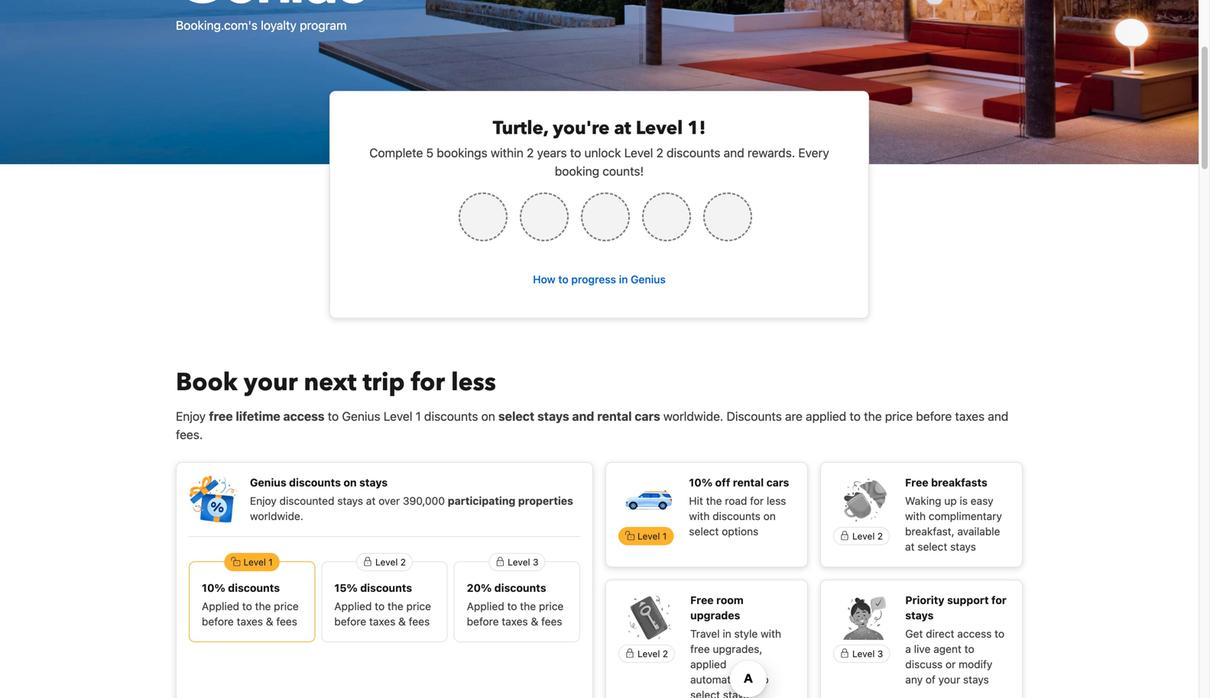 Task type: locate. For each thing, give the bounding box(es) containing it.
2
[[527, 146, 534, 160], [657, 146, 664, 160], [878, 531, 883, 542], [401, 557, 406, 568], [663, 649, 668, 660]]

price inside 15% discounts applied to the price before taxes & fees
[[407, 601, 431, 613]]

0 horizontal spatial level 1
[[244, 557, 273, 568]]

worldwide.
[[664, 409, 724, 424], [250, 510, 304, 523]]

properties
[[518, 495, 573, 508]]

1 horizontal spatial fees
[[409, 616, 430, 629]]

free up upgrades
[[691, 595, 714, 607]]

&
[[266, 616, 273, 629], [399, 616, 406, 629], [531, 616, 539, 629]]

0 horizontal spatial enjoy
[[176, 409, 206, 424]]

0 horizontal spatial free
[[209, 409, 233, 424]]

genius discounts on stays enjoy discounted stays at over 390,000 participating properties worldwide.
[[250, 477, 573, 523]]

the inside 15% discounts applied to the price before taxes & fees
[[388, 601, 404, 613]]

1 vertical spatial at
[[366, 495, 376, 508]]

2 applied from the left
[[334, 601, 372, 613]]

0 horizontal spatial your
[[244, 366, 298, 400]]

on
[[481, 409, 495, 424], [344, 477, 357, 489], [764, 510, 776, 523]]

stays inside free room upgrades travel in style with free upgrades, applied automatically to select stays
[[723, 689, 749, 699]]

2 horizontal spatial genius
[[631, 273, 666, 286]]

2 horizontal spatial level 2
[[853, 531, 883, 542]]

access
[[283, 409, 325, 424], [958, 628, 992, 641]]

10% for 10% off rental cars hit the road for less with discounts on select options
[[689, 477, 713, 489]]

for up enjoy free lifetime access to genius level 1 discounts on select stays and rental cars
[[411, 366, 445, 400]]

fees inside 10% discounts applied to the price before taxes & fees
[[276, 616, 297, 629]]

before
[[916, 409, 952, 424], [202, 616, 234, 629], [334, 616, 366, 629], [467, 616, 499, 629]]

in right progress at the top
[[619, 273, 628, 286]]

genius down trip
[[342, 409, 381, 424]]

1 horizontal spatial applied
[[806, 409, 847, 424]]

get
[[906, 628, 923, 641]]

3 up 20% discounts applied to the price before taxes & fees
[[533, 557, 539, 568]]

rental inside 10% off rental cars hit the road for less with discounts on select options
[[733, 477, 764, 489]]

& inside 20% discounts applied to the price before taxes & fees
[[531, 616, 539, 629]]

free
[[209, 409, 233, 424], [691, 643, 710, 656]]

0 vertical spatial applied
[[806, 409, 847, 424]]

0 horizontal spatial rental
[[597, 409, 632, 424]]

3 left a
[[878, 649, 884, 660]]

0 vertical spatial your
[[244, 366, 298, 400]]

level 2 down free room upgrades image
[[638, 649, 668, 660]]

0 horizontal spatial genius
[[250, 477, 287, 489]]

1 applied from the left
[[202, 601, 239, 613]]

0 vertical spatial level 2
[[853, 531, 883, 542]]

how
[[533, 273, 556, 286]]

1 horizontal spatial level 3
[[853, 649, 884, 660]]

0 horizontal spatial 1
[[269, 557, 273, 568]]

enjoy up fees.
[[176, 409, 206, 424]]

2 vertical spatial for
[[992, 595, 1007, 607]]

0 vertical spatial 10%
[[689, 477, 713, 489]]

0 horizontal spatial level 2
[[375, 557, 406, 568]]

1 vertical spatial 10%
[[202, 582, 225, 595]]

2 fees from the left
[[409, 616, 430, 629]]

genius
[[631, 273, 666, 286], [342, 409, 381, 424], [250, 477, 287, 489]]

before inside 20% discounts applied to the price before taxes & fees
[[467, 616, 499, 629]]

1 horizontal spatial worldwide.
[[664, 409, 724, 424]]

1!
[[688, 116, 706, 141]]

1 & from the left
[[266, 616, 273, 629]]

1 vertical spatial free
[[691, 595, 714, 607]]

3 fees from the left
[[541, 616, 563, 629]]

2 vertical spatial at
[[905, 541, 915, 554]]

1 vertical spatial cars
[[767, 477, 790, 489]]

turtle,
[[493, 116, 549, 141]]

with down waking
[[905, 510, 926, 523]]

for right the road
[[750, 495, 764, 508]]

0 horizontal spatial 3
[[533, 557, 539, 568]]

1 vertical spatial your
[[939, 674, 961, 687]]

genius image
[[176, 0, 367, 4], [176, 0, 367, 4]]

0 horizontal spatial with
[[689, 510, 710, 523]]

program
[[300, 18, 347, 32]]

enjoy left discounted
[[250, 495, 277, 508]]

over
[[379, 495, 400, 508]]

1 horizontal spatial &
[[399, 616, 406, 629]]

level 3 up 20% discounts applied to the price before taxes & fees
[[508, 557, 539, 568]]

0 vertical spatial on
[[481, 409, 495, 424]]

1 vertical spatial for
[[750, 495, 764, 508]]

access down 'next'
[[283, 409, 325, 424]]

price inside 20% discounts applied to the price before taxes & fees
[[539, 601, 564, 613]]

0 horizontal spatial in
[[619, 273, 628, 286]]

1 horizontal spatial on
[[481, 409, 495, 424]]

with for free breakfasts waking up is easy with complimentary breakfast, available at select stays
[[905, 510, 926, 523]]

2 & from the left
[[399, 616, 406, 629]]

access up modify
[[958, 628, 992, 641]]

priority
[[906, 595, 945, 607]]

discounts inside turtle, you're at level 1! complete 5 bookings within 2 years to unlock level 2 discounts and rewards. every booking counts!
[[667, 146, 721, 160]]

1 vertical spatial applied
[[691, 659, 727, 671]]

1 horizontal spatial free
[[691, 643, 710, 656]]

automatically
[[691, 674, 756, 687]]

genius right progress at the top
[[631, 273, 666, 286]]

0 vertical spatial level 3
[[508, 557, 539, 568]]

level 1 up 10% discounts applied to the price before taxes & fees
[[244, 557, 273, 568]]

price for 10% discounts applied to the price before taxes & fees
[[274, 601, 299, 613]]

with
[[689, 510, 710, 523], [905, 510, 926, 523], [761, 628, 782, 641]]

price for 20% discounts applied to the price before taxes & fees
[[539, 601, 564, 613]]

to inside the worldwide. discounts are applied to the price before taxes and fees.
[[850, 409, 861, 424]]

0 vertical spatial at
[[614, 116, 631, 141]]

taxes inside 20% discounts applied to the price before taxes & fees
[[502, 616, 528, 629]]

2 horizontal spatial at
[[905, 541, 915, 554]]

for
[[411, 366, 445, 400], [750, 495, 764, 508], [992, 595, 1007, 607]]

1 vertical spatial on
[[344, 477, 357, 489]]

level 2 down free breakfasts image
[[853, 531, 883, 542]]

0 vertical spatial less
[[451, 366, 496, 400]]

applied
[[202, 601, 239, 613], [334, 601, 372, 613], [467, 601, 505, 613]]

less up enjoy free lifetime access to genius level 1 discounts on select stays and rental cars
[[451, 366, 496, 400]]

0 horizontal spatial free
[[691, 595, 714, 607]]

2 vertical spatial genius
[[250, 477, 287, 489]]

your up lifetime
[[244, 366, 298, 400]]

1 vertical spatial less
[[767, 495, 786, 508]]

1 horizontal spatial for
[[750, 495, 764, 508]]

fees inside 15% discounts applied to the price before taxes & fees
[[409, 616, 430, 629]]

at left "over"
[[366, 495, 376, 508]]

0 horizontal spatial fees
[[276, 616, 297, 629]]

0 vertical spatial worldwide.
[[664, 409, 724, 424]]

up
[[945, 495, 957, 508]]

3 & from the left
[[531, 616, 539, 629]]

breakfast,
[[905, 526, 955, 538]]

before for 15% discounts applied to the price before taxes & fees
[[334, 616, 366, 629]]

2 right the unlock
[[657, 146, 664, 160]]

& for 10% discounts
[[266, 616, 273, 629]]

in
[[619, 273, 628, 286], [723, 628, 732, 641]]

travel
[[691, 628, 720, 641]]

& inside 10% discounts applied to the price before taxes & fees
[[266, 616, 273, 629]]

1 horizontal spatial access
[[958, 628, 992, 641]]

0 horizontal spatial 10%
[[202, 582, 225, 595]]

1 vertical spatial level 1
[[244, 557, 273, 568]]

worldwide. left discounts
[[664, 409, 724, 424]]

0 vertical spatial 3
[[533, 557, 539, 568]]

2 horizontal spatial and
[[988, 409, 1009, 424]]

applied inside free room upgrades travel in style with free upgrades, applied automatically to select stays
[[691, 659, 727, 671]]

fees.
[[176, 428, 203, 442]]

level 1 down '10% off rental cars' image at right bottom
[[638, 531, 667, 542]]

with right style
[[761, 628, 782, 641]]

applied inside 15% discounts applied to the price before taxes & fees
[[334, 601, 372, 613]]

1 horizontal spatial cars
[[767, 477, 790, 489]]

less right the road
[[767, 495, 786, 508]]

level up 15% discounts applied to the price before taxes & fees
[[375, 557, 398, 568]]

select
[[499, 409, 535, 424], [689, 526, 719, 538], [918, 541, 948, 554], [691, 689, 720, 699]]

discounts
[[727, 409, 782, 424]]

to inside 20% discounts applied to the price before taxes & fees
[[507, 601, 517, 613]]

1 vertical spatial enjoy
[[250, 495, 277, 508]]

1 horizontal spatial applied
[[334, 601, 372, 613]]

level down free breakfasts image
[[853, 531, 875, 542]]

1 vertical spatial 3
[[878, 649, 884, 660]]

at down breakfast,
[[905, 541, 915, 554]]

applied for 20%
[[467, 601, 505, 613]]

1 horizontal spatial level 1
[[638, 531, 667, 542]]

1 horizontal spatial rental
[[733, 477, 764, 489]]

in up upgrades,
[[723, 628, 732, 641]]

enjoy
[[176, 409, 206, 424], [250, 495, 277, 508]]

less
[[451, 366, 496, 400], [767, 495, 786, 508]]

free down travel
[[691, 643, 710, 656]]

your down 'or'
[[939, 674, 961, 687]]

1 horizontal spatial 3
[[878, 649, 884, 660]]

applied up automatically
[[691, 659, 727, 671]]

applied inside 10% discounts applied to the price before taxes & fees
[[202, 601, 239, 613]]

1
[[416, 409, 421, 424], [663, 531, 667, 542], [269, 557, 273, 568]]

at up the unlock
[[614, 116, 631, 141]]

years
[[537, 146, 567, 160]]

1 horizontal spatial 10%
[[689, 477, 713, 489]]

worldwide. down discounted
[[250, 510, 304, 523]]

breakfasts
[[931, 477, 988, 489]]

before inside 10% discounts applied to the price before taxes & fees
[[202, 616, 234, 629]]

the for 15% discounts applied to the price before taxes & fees
[[388, 601, 404, 613]]

1 horizontal spatial with
[[761, 628, 782, 641]]

0 vertical spatial free
[[905, 477, 929, 489]]

10% off rental cars image
[[625, 476, 674, 525]]

fees inside 20% discounts applied to the price before taxes & fees
[[541, 616, 563, 629]]

1 vertical spatial 1
[[663, 531, 667, 542]]

1 horizontal spatial level 2
[[638, 649, 668, 660]]

next
[[304, 366, 357, 400]]

fees
[[276, 616, 297, 629], [409, 616, 430, 629], [541, 616, 563, 629]]

0 horizontal spatial worldwide.
[[250, 510, 304, 523]]

2 horizontal spatial on
[[764, 510, 776, 523]]

0 horizontal spatial on
[[344, 477, 357, 489]]

support
[[948, 595, 989, 607]]

1 horizontal spatial genius
[[342, 409, 381, 424]]

1 vertical spatial access
[[958, 628, 992, 641]]

price inside the worldwide. discounts are applied to the price before taxes and fees.
[[885, 409, 913, 424]]

the inside 10% discounts applied to the price before taxes & fees
[[255, 601, 271, 613]]

the for 10% discounts applied to the price before taxes & fees
[[255, 601, 271, 613]]

cars inside 10% off rental cars hit the road for less with discounts on select options
[[767, 477, 790, 489]]

2 horizontal spatial &
[[531, 616, 539, 629]]

level 2
[[853, 531, 883, 542], [375, 557, 406, 568], [638, 649, 668, 660]]

level up 20% discounts applied to the price before taxes & fees
[[508, 557, 530, 568]]

price
[[885, 409, 913, 424], [274, 601, 299, 613], [407, 601, 431, 613], [539, 601, 564, 613]]

0 horizontal spatial access
[[283, 409, 325, 424]]

& inside 15% discounts applied to the price before taxes & fees
[[399, 616, 406, 629]]

stays
[[538, 409, 569, 424], [359, 477, 388, 489], [337, 495, 363, 508], [951, 541, 977, 554], [906, 610, 934, 622], [964, 674, 989, 687], [723, 689, 749, 699]]

for right the support
[[992, 595, 1007, 607]]

2 vertical spatial level 2
[[638, 649, 668, 660]]

1 horizontal spatial enjoy
[[250, 495, 277, 508]]

the
[[864, 409, 882, 424], [706, 495, 722, 508], [255, 601, 271, 613], [388, 601, 404, 613], [520, 601, 536, 613]]

2 horizontal spatial applied
[[467, 601, 505, 613]]

price inside 10% discounts applied to the price before taxes & fees
[[274, 601, 299, 613]]

1 vertical spatial level 2
[[375, 557, 406, 568]]

your
[[244, 366, 298, 400], [939, 674, 961, 687]]

rental
[[597, 409, 632, 424], [733, 477, 764, 489]]

1 vertical spatial free
[[691, 643, 710, 656]]

free inside free breakfasts waking up is easy with complimentary breakfast, available at select stays
[[905, 477, 929, 489]]

10% inside 10% off rental cars hit the road for less with discounts on select options
[[689, 477, 713, 489]]

before inside 15% discounts applied to the price before taxes & fees
[[334, 616, 366, 629]]

level 2 up 15% discounts applied to the price before taxes & fees
[[375, 557, 406, 568]]

free room upgrades image
[[626, 593, 675, 642]]

0 horizontal spatial applied
[[202, 601, 239, 613]]

0 vertical spatial access
[[283, 409, 325, 424]]

1 horizontal spatial less
[[767, 495, 786, 508]]

1 vertical spatial rental
[[733, 477, 764, 489]]

10% inside 10% discounts applied to the price before taxes & fees
[[202, 582, 225, 595]]

agent
[[934, 643, 962, 656]]

within
[[491, 146, 524, 160]]

turtle, you're at level 1! complete 5 bookings within 2 years to unlock level 2 discounts and rewards. every booking counts!
[[370, 116, 830, 178]]

book your next trip for less
[[176, 366, 496, 400]]

1 horizontal spatial your
[[939, 674, 961, 687]]

free breakfasts waking up is easy with complimentary breakfast, available at select stays
[[905, 477, 1003, 554]]

applied right are
[[806, 409, 847, 424]]

to
[[570, 146, 581, 160], [559, 273, 569, 286], [328, 409, 339, 424], [850, 409, 861, 424], [242, 601, 252, 613], [375, 601, 385, 613], [507, 601, 517, 613], [995, 628, 1005, 641], [965, 643, 975, 656], [759, 674, 769, 687]]

2 vertical spatial on
[[764, 510, 776, 523]]

level 3 down the priority support for stays image
[[853, 649, 884, 660]]

level 1
[[638, 531, 667, 542], [244, 557, 273, 568]]

0 vertical spatial for
[[411, 366, 445, 400]]

fees for 20% discounts applied to the price before taxes & fees
[[541, 616, 563, 629]]

level down '10% off rental cars' image at right bottom
[[638, 531, 660, 542]]

applied
[[806, 409, 847, 424], [691, 659, 727, 671]]

with down hit
[[689, 510, 710, 523]]

taxes inside 10% discounts applied to the price before taxes & fees
[[237, 616, 263, 629]]

fees for 15% discounts applied to the price before taxes & fees
[[409, 616, 430, 629]]

bookings
[[437, 146, 488, 160]]

with inside free room upgrades travel in style with free upgrades, applied automatically to select stays
[[761, 628, 782, 641]]

and
[[724, 146, 745, 160], [572, 409, 595, 424], [988, 409, 1009, 424]]

20%
[[467, 582, 492, 595]]

1 fees from the left
[[276, 616, 297, 629]]

free inside free room upgrades travel in style with free upgrades, applied automatically to select stays
[[691, 643, 710, 656]]

easy
[[971, 495, 994, 508]]

3 applied from the left
[[467, 601, 505, 613]]

free
[[905, 477, 929, 489], [691, 595, 714, 607]]

free for free breakfasts waking up is easy with complimentary breakfast, available at select stays
[[905, 477, 929, 489]]

0 horizontal spatial applied
[[691, 659, 727, 671]]

your inside "priority support for stays get direct access to a live agent to discuss or modify any of your stays"
[[939, 674, 961, 687]]

10% discounts applied to the price before taxes & fees
[[202, 582, 299, 629]]

15%
[[334, 582, 358, 595]]

genius up discounted
[[250, 477, 287, 489]]

free up waking
[[905, 477, 929, 489]]

the inside 20% discounts applied to the price before taxes & fees
[[520, 601, 536, 613]]

level 3
[[508, 557, 539, 568], [853, 649, 884, 660]]

applied inside 20% discounts applied to the price before taxes & fees
[[467, 601, 505, 613]]

on inside genius discounts on stays enjoy discounted stays at over 390,000 participating properties worldwide.
[[344, 477, 357, 489]]

applied for 15%
[[334, 601, 372, 613]]

taxes
[[956, 409, 985, 424], [237, 616, 263, 629], [369, 616, 396, 629], [502, 616, 528, 629]]

0 vertical spatial cars
[[635, 409, 661, 424]]

0 vertical spatial genius
[[631, 273, 666, 286]]

2 down free breakfasts image
[[878, 531, 883, 542]]

1 horizontal spatial in
[[723, 628, 732, 641]]

to inside turtle, you're at level 1! complete 5 bookings within 2 years to unlock level 2 discounts and rewards. every booking counts!
[[570, 146, 581, 160]]

in inside free room upgrades travel in style with free upgrades, applied automatically to select stays
[[723, 628, 732, 641]]

0 vertical spatial level 1
[[638, 531, 667, 542]]

taxes inside 15% discounts applied to the price before taxes & fees
[[369, 616, 396, 629]]

available
[[958, 526, 1001, 538]]

1 horizontal spatial free
[[905, 477, 929, 489]]

0 vertical spatial rental
[[597, 409, 632, 424]]

free down book at the bottom left of page
[[209, 409, 233, 424]]

free inside free room upgrades travel in style with free upgrades, applied automatically to select stays
[[691, 595, 714, 607]]

discounts inside 15% discounts applied to the price before taxes & fees
[[360, 582, 412, 595]]

discounts
[[667, 146, 721, 160], [424, 409, 478, 424], [289, 477, 341, 489], [713, 510, 761, 523], [228, 582, 280, 595], [360, 582, 412, 595], [495, 582, 546, 595]]

at inside genius discounts on stays enjoy discounted stays at over 390,000 participating properties worldwide.
[[366, 495, 376, 508]]

and inside turtle, you're at level 1! complete 5 bookings within 2 years to unlock level 2 discounts and rewards. every booking counts!
[[724, 146, 745, 160]]

upgrades,
[[713, 643, 763, 656]]

level
[[636, 116, 683, 141], [625, 146, 653, 160], [384, 409, 413, 424], [638, 531, 660, 542], [853, 531, 875, 542], [244, 557, 266, 568], [375, 557, 398, 568], [508, 557, 530, 568], [638, 649, 660, 660], [853, 649, 875, 660]]

with inside free breakfasts waking up is easy with complimentary breakfast, available at select stays
[[905, 510, 926, 523]]

price for 15% discounts applied to the price before taxes & fees
[[407, 601, 431, 613]]

discounts inside genius discounts on stays enjoy discounted stays at over 390,000 participating properties worldwide.
[[289, 477, 341, 489]]

cars
[[635, 409, 661, 424], [767, 477, 790, 489]]



Task type: describe. For each thing, give the bounding box(es) containing it.
before inside the worldwide. discounts are applied to the price before taxes and fees.
[[916, 409, 952, 424]]

to inside 15% discounts applied to the price before taxes & fees
[[375, 601, 385, 613]]

access inside "priority support for stays get direct access to a live agent to discuss or modify any of your stays"
[[958, 628, 992, 641]]

0 horizontal spatial less
[[451, 366, 496, 400]]

options
[[722, 526, 759, 538]]

any
[[906, 674, 923, 687]]

level up counts! on the top of the page
[[625, 146, 653, 160]]

390,000
[[403, 495, 445, 508]]

off
[[716, 477, 731, 489]]

genius inside genius discounts on stays enjoy discounted stays at over 390,000 participating properties worldwide.
[[250, 477, 287, 489]]

hit
[[689, 495, 703, 508]]

before for 10% discounts applied to the price before taxes & fees
[[202, 616, 234, 629]]

are
[[785, 409, 803, 424]]

stays inside free breakfasts waking up is easy with complimentary breakfast, available at select stays
[[951, 541, 977, 554]]

10% for 10% discounts applied to the price before taxes & fees
[[202, 582, 225, 595]]

taxes for 10% discounts applied to the price before taxes & fees
[[237, 616, 263, 629]]

for inside 10% off rental cars hit the road for less with discounts on select options
[[750, 495, 764, 508]]

booking.com's
[[176, 18, 258, 32]]

0 horizontal spatial for
[[411, 366, 445, 400]]

select inside 10% off rental cars hit the road for less with discounts on select options
[[689, 526, 719, 538]]

at inside free breakfasts waking up is easy with complimentary breakfast, available at select stays
[[905, 541, 915, 554]]

level 2 for free breakfasts waking up is easy with complimentary breakfast, available at select stays
[[853, 531, 883, 542]]

20% discounts applied to the price before taxes & fees
[[467, 582, 564, 629]]

participating
[[448, 495, 516, 508]]

or
[[946, 659, 956, 671]]

level 2 for free room upgrades travel in style with free upgrades, applied automatically to select stays
[[638, 649, 668, 660]]

2 horizontal spatial 1
[[663, 531, 667, 542]]

book your next trip for less image
[[189, 476, 238, 525]]

taxes inside the worldwide. discounts are applied to the price before taxes and fees.
[[956, 409, 985, 424]]

0 vertical spatial enjoy
[[176, 409, 206, 424]]

for inside "priority support for stays get direct access to a live agent to discuss or modify any of your stays"
[[992, 595, 1007, 607]]

discounts inside 10% off rental cars hit the road for less with discounts on select options
[[713, 510, 761, 523]]

a
[[906, 643, 912, 656]]

waking
[[905, 495, 942, 508]]

complete
[[370, 146, 423, 160]]

the inside 10% off rental cars hit the road for less with discounts on select options
[[706, 495, 722, 508]]

worldwide. inside the worldwide. discounts are applied to the price before taxes and fees.
[[664, 409, 724, 424]]

direct
[[926, 628, 955, 641]]

discuss
[[906, 659, 943, 671]]

15% discounts applied to the price before taxes & fees
[[334, 582, 431, 629]]

the for 20% discounts applied to the price before taxes & fees
[[520, 601, 536, 613]]

trip
[[363, 366, 405, 400]]

priority support for stays image
[[841, 593, 890, 642]]

1 vertical spatial level 3
[[853, 649, 884, 660]]

with inside 10% off rental cars hit the road for less with discounts on select options
[[689, 510, 710, 523]]

level left 1!
[[636, 116, 683, 141]]

& for 20% discounts
[[531, 616, 539, 629]]

of
[[926, 674, 936, 687]]

booking.com's loyalty program
[[176, 18, 347, 32]]

before for 20% discounts applied to the price before taxes & fees
[[467, 616, 499, 629]]

is
[[960, 495, 968, 508]]

lifetime
[[236, 409, 280, 424]]

0 horizontal spatial cars
[[635, 409, 661, 424]]

discounts inside 10% discounts applied to the price before taxes & fees
[[228, 582, 280, 595]]

worldwide. discounts are applied to the price before taxes and fees.
[[176, 409, 1009, 442]]

rewards.
[[748, 146, 796, 160]]

unlock
[[585, 146, 621, 160]]

every
[[799, 146, 830, 160]]

free room upgrades travel in style with free upgrades, applied automatically to select stays
[[691, 595, 782, 699]]

select inside free room upgrades travel in style with free upgrades, applied automatically to select stays
[[691, 689, 720, 699]]

discounts inside 20% discounts applied to the price before taxes & fees
[[495, 582, 546, 595]]

level down the priority support for stays image
[[853, 649, 875, 660]]

live
[[914, 643, 931, 656]]

0 horizontal spatial level 3
[[508, 557, 539, 568]]

complimentary
[[929, 510, 1003, 523]]

on inside 10% off rental cars hit the road for less with discounts on select options
[[764, 510, 776, 523]]

free for free room upgrades travel in style with free upgrades, applied automatically to select stays
[[691, 595, 714, 607]]

fees for 10% discounts applied to the price before taxes & fees
[[276, 616, 297, 629]]

how to progress in genius link
[[527, 266, 672, 294]]

book
[[176, 366, 238, 400]]

less inside 10% off rental cars hit the road for less with discounts on select options
[[767, 495, 786, 508]]

2 vertical spatial 1
[[269, 557, 273, 568]]

2 down free room upgrades image
[[663, 649, 668, 660]]

you're
[[553, 116, 610, 141]]

the inside the worldwide. discounts are applied to the price before taxes and fees.
[[864, 409, 882, 424]]

10% off rental cars hit the road for less with discounts on select options
[[689, 477, 790, 538]]

0 horizontal spatial and
[[572, 409, 595, 424]]

5
[[426, 146, 434, 160]]

progress
[[572, 273, 616, 286]]

free breakfasts image
[[840, 476, 889, 525]]

0 vertical spatial in
[[619, 273, 628, 286]]

applied inside the worldwide. discounts are applied to the price before taxes and fees.
[[806, 409, 847, 424]]

discounted
[[280, 495, 335, 508]]

at inside turtle, you're at level 1! complete 5 bookings within 2 years to unlock level 2 discounts and rewards. every booking counts!
[[614, 116, 631, 141]]

and inside the worldwide. discounts are applied to the price before taxes and fees.
[[988, 409, 1009, 424]]

2 up 15% discounts applied to the price before taxes & fees
[[401, 557, 406, 568]]

enjoy free lifetime access to genius level 1 discounts on select stays and rental cars
[[176, 409, 661, 424]]

level up 10% discounts applied to the price before taxes & fees
[[244, 557, 266, 568]]

1 vertical spatial genius
[[342, 409, 381, 424]]

upgrades
[[691, 610, 741, 622]]

style
[[735, 628, 758, 641]]

to inside free room upgrades travel in style with free upgrades, applied automatically to select stays
[[759, 674, 769, 687]]

to inside 10% discounts applied to the price before taxes & fees
[[242, 601, 252, 613]]

genius inside how to progress in genius link
[[631, 273, 666, 286]]

booking
[[555, 164, 600, 178]]

2 left the "years"
[[527, 146, 534, 160]]

level down trip
[[384, 409, 413, 424]]

worldwide. inside genius discounts on stays enjoy discounted stays at over 390,000 participating properties worldwide.
[[250, 510, 304, 523]]

road
[[725, 495, 747, 508]]

level down free room upgrades image
[[638, 649, 660, 660]]

applied for 10%
[[202, 601, 239, 613]]

room
[[717, 595, 744, 607]]

0 vertical spatial free
[[209, 409, 233, 424]]

0 vertical spatial 1
[[416, 409, 421, 424]]

loyalty
[[261, 18, 297, 32]]

how to progress in genius
[[533, 273, 666, 286]]

select inside free breakfasts waking up is easy with complimentary breakfast, available at select stays
[[918, 541, 948, 554]]

taxes for 15% discounts applied to the price before taxes & fees
[[369, 616, 396, 629]]

taxes for 20% discounts applied to the price before taxes & fees
[[502, 616, 528, 629]]

enjoy inside genius discounts on stays enjoy discounted stays at over 390,000 participating properties worldwide.
[[250, 495, 277, 508]]

counts!
[[603, 164, 644, 178]]

& for 15% discounts
[[399, 616, 406, 629]]

modify
[[959, 659, 993, 671]]

with for free room upgrades travel in style with free upgrades, applied automatically to select stays
[[761, 628, 782, 641]]

priority support for stays get direct access to a live agent to discuss or modify any of your stays
[[906, 595, 1007, 687]]



Task type: vqa. For each thing, say whether or not it's contained in the screenshot.


